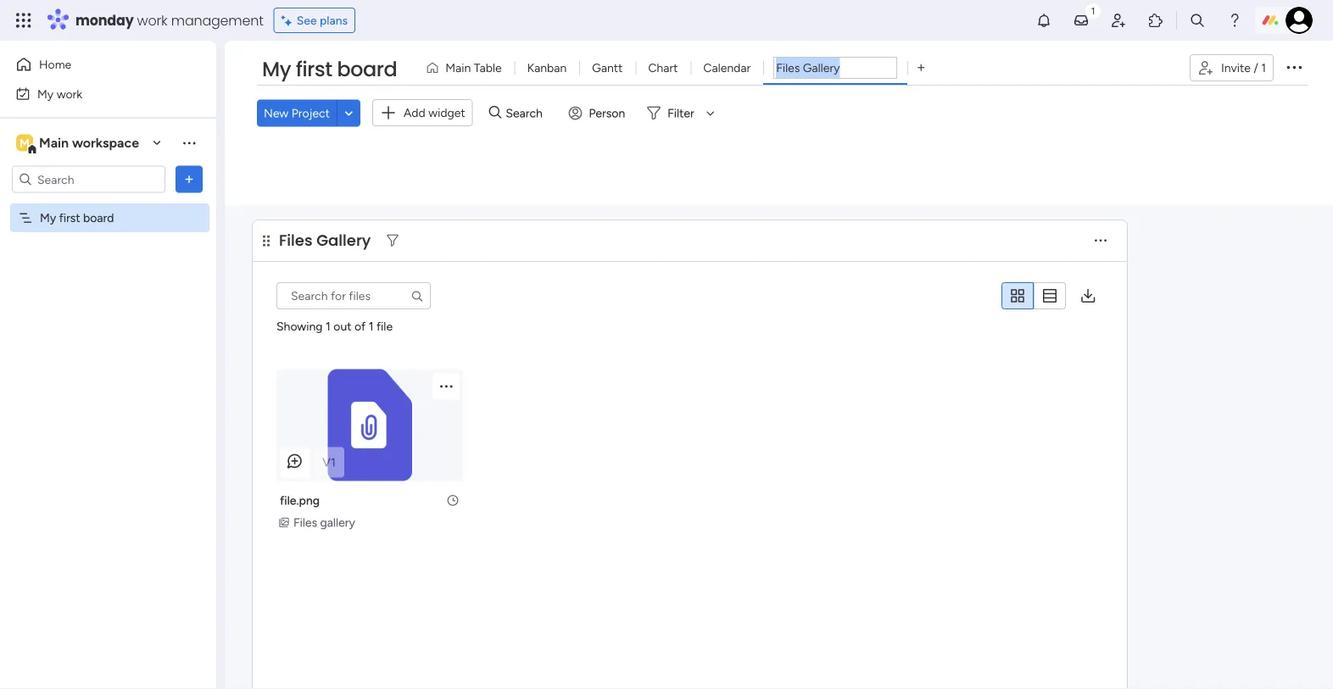 Task type: describe. For each thing, give the bounding box(es) containing it.
notifications image
[[1036, 12, 1053, 29]]

add widget
[[404, 106, 465, 120]]

my inside field
[[262, 55, 291, 84]]

invite / 1
[[1222, 61, 1267, 75]]

person
[[589, 106, 625, 120]]

person button
[[562, 99, 636, 127]]

files gallery
[[294, 515, 355, 530]]

my inside list box
[[40, 211, 56, 225]]

My first board field
[[258, 55, 401, 84]]

none search field inside files gallery main content
[[277, 282, 431, 309]]

management
[[171, 11, 264, 30]]

search image
[[411, 289, 424, 303]]

file
[[377, 319, 393, 333]]

project
[[292, 106, 330, 120]]

calendar button
[[691, 54, 764, 81]]

arrow down image
[[701, 103, 721, 123]]

see plans
[[297, 13, 348, 28]]

inbox image
[[1073, 12, 1090, 29]]

work for monday
[[137, 11, 168, 30]]

add widget button
[[372, 99, 473, 126]]

help image
[[1227, 12, 1244, 29]]

more dots image
[[1095, 234, 1107, 247]]

of
[[355, 319, 366, 333]]

files gallery
[[279, 229, 371, 251]]

v1
[[323, 455, 336, 470]]

showing
[[277, 319, 323, 333]]

options image
[[1284, 57, 1305, 77]]

1 horizontal spatial 1
[[369, 319, 374, 333]]

first inside list box
[[59, 211, 80, 225]]

Search for files search field
[[277, 282, 431, 309]]

board inside list box
[[83, 211, 114, 225]]

angle down image
[[345, 107, 353, 119]]

my work button
[[10, 80, 182, 107]]

new project button
[[257, 99, 337, 127]]

Search field
[[502, 101, 553, 125]]

gantt
[[592, 61, 623, 75]]

options image
[[181, 171, 198, 188]]

home button
[[10, 51, 182, 78]]

invite / 1 button
[[1190, 54, 1274, 81]]

work for my
[[57, 87, 82, 101]]

workspace image
[[16, 134, 33, 152]]

workspace
[[72, 135, 139, 151]]

my first board inside field
[[262, 55, 397, 84]]

invite
[[1222, 61, 1251, 75]]

out
[[334, 319, 352, 333]]

plans
[[320, 13, 348, 28]]

main table button
[[419, 54, 515, 81]]

john smith image
[[1286, 7, 1313, 34]]

my inside button
[[37, 87, 54, 101]]

monday work management
[[76, 11, 264, 30]]

v2 funnel image
[[387, 234, 399, 247]]

select product image
[[15, 12, 32, 29]]

new project
[[264, 106, 330, 120]]



Task type: vqa. For each thing, say whether or not it's contained in the screenshot.
the middle Use template button
no



Task type: locate. For each thing, give the bounding box(es) containing it.
main inside workspace selection element
[[39, 135, 69, 151]]

my first board inside list box
[[40, 211, 114, 225]]

new
[[264, 106, 289, 120]]

board down "search in workspace" field
[[83, 211, 114, 225]]

Search in workspace field
[[36, 170, 142, 189]]

main inside button
[[446, 61, 471, 75]]

0 vertical spatial board
[[337, 55, 397, 84]]

1 image
[[1086, 1, 1101, 20]]

kanban button
[[515, 54, 580, 81]]

1 right /
[[1262, 61, 1267, 75]]

0 vertical spatial files
[[279, 229, 313, 251]]

0 vertical spatial main
[[446, 61, 471, 75]]

1 vertical spatial my first board
[[40, 211, 114, 225]]

my first board up project
[[262, 55, 397, 84]]

1
[[1262, 61, 1267, 75], [326, 319, 331, 333], [369, 319, 374, 333]]

board up the angle down image
[[337, 55, 397, 84]]

work right monday
[[137, 11, 168, 30]]

work inside button
[[57, 87, 82, 101]]

1 left out at the top
[[326, 319, 331, 333]]

None search field
[[277, 282, 431, 309]]

chart
[[648, 61, 678, 75]]

workspace selection element
[[16, 133, 142, 155]]

1 vertical spatial main
[[39, 135, 69, 151]]

see plans button
[[274, 8, 356, 33]]

home
[[39, 57, 71, 72]]

my work
[[37, 87, 82, 101]]

0 vertical spatial my
[[262, 55, 291, 84]]

workspace options image
[[181, 134, 198, 151]]

search everything image
[[1189, 12, 1206, 29]]

1 horizontal spatial my first board
[[262, 55, 397, 84]]

first up project
[[296, 55, 332, 84]]

my first board
[[262, 55, 397, 84], [40, 211, 114, 225]]

files for files gallery
[[294, 515, 317, 530]]

dapulse drag handle 3 image
[[263, 234, 270, 247]]

add
[[404, 106, 426, 120]]

1 right of
[[369, 319, 374, 333]]

my first board list box
[[0, 200, 216, 462]]

1 vertical spatial board
[[83, 211, 114, 225]]

gallery
[[317, 229, 371, 251]]

invite members image
[[1111, 12, 1128, 29]]

file actions image
[[438, 378, 455, 395]]

first inside field
[[296, 55, 332, 84]]

filter
[[668, 106, 695, 120]]

None field
[[774, 57, 898, 79]]

0 horizontal spatial my first board
[[40, 211, 114, 225]]

1 vertical spatial work
[[57, 87, 82, 101]]

1 horizontal spatial work
[[137, 11, 168, 30]]

1 horizontal spatial first
[[296, 55, 332, 84]]

work
[[137, 11, 168, 30], [57, 87, 82, 101]]

gallery layout group
[[1002, 282, 1066, 310]]

first down "search in workspace" field
[[59, 211, 80, 225]]

main right workspace image
[[39, 135, 69, 151]]

0 horizontal spatial 1
[[326, 319, 331, 333]]

board inside field
[[337, 55, 397, 84]]

1 vertical spatial my
[[37, 87, 54, 101]]

download image
[[1080, 287, 1097, 304]]

0 vertical spatial my first board
[[262, 55, 397, 84]]

main for main workspace
[[39, 135, 69, 151]]

files
[[279, 229, 313, 251], [294, 515, 317, 530]]

add view image
[[918, 62, 925, 74]]

my down home
[[37, 87, 54, 101]]

calendar
[[704, 61, 751, 75]]

/
[[1254, 61, 1259, 75]]

files down file.png
[[294, 515, 317, 530]]

1 horizontal spatial main
[[446, 61, 471, 75]]

0 vertical spatial work
[[137, 11, 168, 30]]

main table
[[446, 61, 502, 75]]

1 horizontal spatial board
[[337, 55, 397, 84]]

showing 1 out of 1 file
[[277, 319, 393, 333]]

files gallery button
[[277, 513, 360, 532]]

kanban
[[527, 61, 567, 75]]

1 vertical spatial first
[[59, 211, 80, 225]]

work down home
[[57, 87, 82, 101]]

files inside button
[[294, 515, 317, 530]]

my down "search in workspace" field
[[40, 211, 56, 225]]

gallery
[[320, 515, 355, 530]]

my first board down "search in workspace" field
[[40, 211, 114, 225]]

main left table
[[446, 61, 471, 75]]

m
[[20, 136, 30, 150]]

files gallery main content
[[225, 206, 1334, 690]]

0 horizontal spatial main
[[39, 135, 69, 151]]

main
[[446, 61, 471, 75], [39, 135, 69, 151]]

first
[[296, 55, 332, 84], [59, 211, 80, 225]]

files right the dapulse drag handle 3 image
[[279, 229, 313, 251]]

v2 search image
[[489, 104, 502, 123]]

see
[[297, 13, 317, 28]]

option
[[0, 203, 216, 206]]

my up new
[[262, 55, 291, 84]]

board
[[337, 55, 397, 84], [83, 211, 114, 225]]

table
[[474, 61, 502, 75]]

files for files gallery
[[279, 229, 313, 251]]

widget
[[429, 106, 465, 120]]

2 horizontal spatial 1
[[1262, 61, 1267, 75]]

apps image
[[1148, 12, 1165, 29]]

0 horizontal spatial work
[[57, 87, 82, 101]]

main workspace
[[39, 135, 139, 151]]

chart button
[[636, 54, 691, 81]]

0 horizontal spatial first
[[59, 211, 80, 225]]

0 vertical spatial first
[[296, 55, 332, 84]]

gantt button
[[580, 54, 636, 81]]

filter button
[[641, 99, 721, 127]]

1 vertical spatial files
[[294, 515, 317, 530]]

1 inside button
[[1262, 61, 1267, 75]]

monday
[[76, 11, 134, 30]]

my
[[262, 55, 291, 84], [37, 87, 54, 101], [40, 211, 56, 225]]

0 horizontal spatial board
[[83, 211, 114, 225]]

main for main table
[[446, 61, 471, 75]]

2 vertical spatial my
[[40, 211, 56, 225]]

file.png
[[280, 493, 320, 508]]



